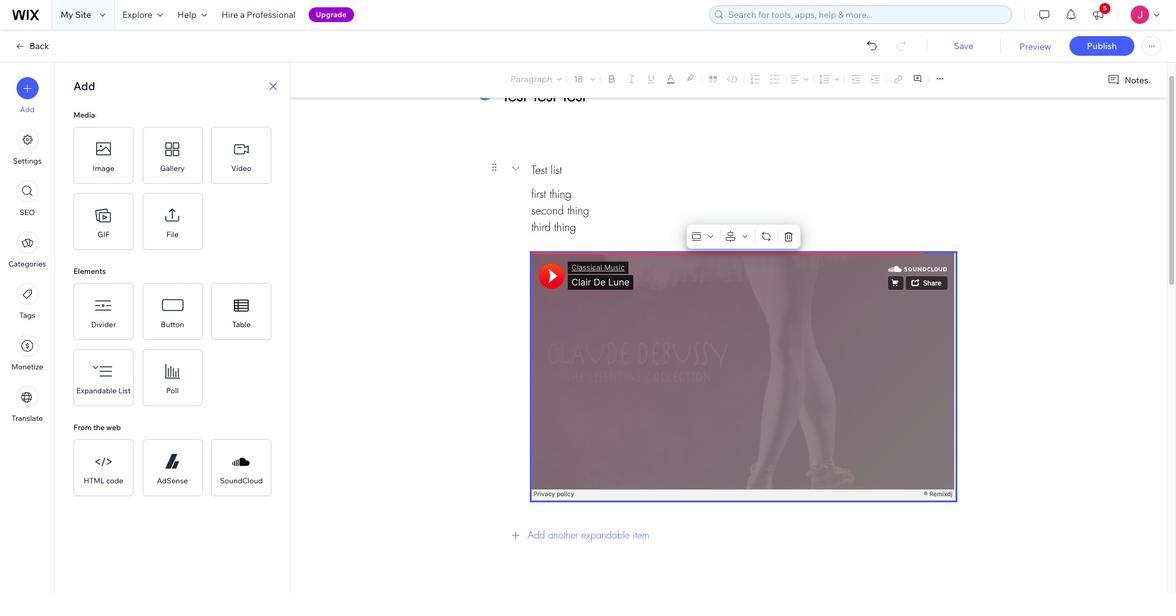 Task type: vqa. For each thing, say whether or not it's contained in the screenshot.
Menu
yes



Task type: locate. For each thing, give the bounding box(es) containing it.
paragraph button
[[508, 70, 565, 88]]

adsense
[[157, 476, 188, 485]]

categories
[[8, 259, 46, 268]]

thing up the second
[[550, 187, 572, 201]]

thing
[[550, 187, 572, 201], [568, 203, 590, 218], [554, 220, 576, 234]]

2 vertical spatial add
[[528, 529, 545, 542]]

expandable
[[582, 529, 630, 542]]

file
[[166, 230, 179, 239]]

poll
[[166, 386, 179, 395]]

media
[[74, 110, 95, 120]]

professional
[[247, 9, 296, 20]]

monetize
[[11, 362, 43, 371]]

save button
[[939, 40, 989, 51]]

from the web
[[74, 423, 121, 432]]

another
[[548, 529, 579, 542]]

my
[[61, 9, 73, 20]]

help
[[178, 9, 197, 20]]

monetize button
[[11, 335, 43, 371]]

back button
[[15, 40, 49, 51]]

menu containing add
[[0, 70, 55, 430]]

preview button
[[1020, 41, 1052, 52]]

add
[[74, 79, 95, 93], [20, 105, 34, 114], [528, 529, 545, 542]]

Search for tools, apps, help & more... field
[[725, 6, 1008, 23]]

0 horizontal spatial add
[[20, 105, 34, 114]]

first
[[532, 187, 546, 201]]

5 button
[[1085, 0, 1112, 29]]

expandable
[[76, 386, 117, 395]]

notes
[[1125, 74, 1149, 85]]

settings
[[13, 156, 42, 165]]

publish
[[1088, 40, 1118, 51]]

seo button
[[16, 180, 38, 217]]

categories button
[[8, 232, 46, 268]]

expandable list
[[76, 386, 131, 395]]

1 horizontal spatial add
[[74, 79, 95, 93]]

second
[[532, 203, 564, 218]]

seo
[[20, 208, 35, 217]]

thing right third
[[554, 220, 576, 234]]

translate
[[12, 414, 43, 423]]

add up 'media'
[[74, 79, 95, 93]]

list
[[551, 163, 562, 177]]

add another expandable item
[[528, 529, 650, 542]]

first thing second thing third thing
[[532, 187, 590, 234]]

thing right the second
[[568, 203, 590, 218]]

2 vertical spatial thing
[[554, 220, 576, 234]]

publish button
[[1070, 36, 1135, 56]]

menu
[[0, 70, 55, 430]]

save
[[954, 40, 974, 51]]

code
[[106, 476, 123, 485]]

hire
[[222, 9, 238, 20]]

add left another on the bottom of the page
[[528, 529, 545, 542]]

settings button
[[13, 129, 42, 165]]

5
[[1104, 4, 1107, 12]]

gallery
[[160, 164, 185, 173]]

table
[[232, 320, 251, 329]]

add up 'settings' button
[[20, 105, 34, 114]]

add button
[[16, 77, 38, 114]]



Task type: describe. For each thing, give the bounding box(es) containing it.
0 vertical spatial add
[[74, 79, 95, 93]]

hire a professional link
[[214, 0, 303, 29]]

elements
[[74, 267, 106, 276]]

explore
[[123, 9, 153, 20]]

tags button
[[16, 283, 38, 320]]

test list
[[532, 163, 562, 177]]

1 vertical spatial add
[[20, 105, 34, 114]]

hire a professional
[[222, 9, 296, 20]]

web
[[106, 423, 121, 432]]

third
[[532, 220, 551, 234]]

1 vertical spatial thing
[[568, 203, 590, 218]]

test
[[532, 163, 548, 177]]

tags
[[19, 311, 35, 320]]

video
[[231, 164, 252, 173]]

my site
[[61, 9, 91, 20]]

button
[[161, 320, 184, 329]]

add another expandable item button
[[502, 521, 956, 550]]

help button
[[170, 0, 214, 29]]

translate button
[[12, 386, 43, 423]]

2 horizontal spatial add
[[528, 529, 545, 542]]

upgrade
[[316, 10, 347, 19]]

upgrade button
[[309, 7, 354, 22]]

paragraph
[[511, 74, 552, 85]]

the
[[93, 423, 105, 432]]

image
[[93, 164, 114, 173]]

html
[[84, 476, 105, 485]]

notes button
[[1103, 72, 1153, 88]]

site
[[75, 9, 91, 20]]

0 vertical spatial thing
[[550, 187, 572, 201]]

item
[[633, 529, 650, 542]]

from
[[74, 423, 92, 432]]

back
[[29, 40, 49, 51]]

soundcloud
[[220, 476, 263, 485]]

preview
[[1020, 41, 1052, 52]]

Add a Catchy Title text field
[[502, 83, 942, 106]]

a
[[240, 9, 245, 20]]

html code
[[84, 476, 123, 485]]

divider
[[91, 320, 116, 329]]

list
[[118, 386, 131, 395]]

gif
[[98, 230, 110, 239]]



